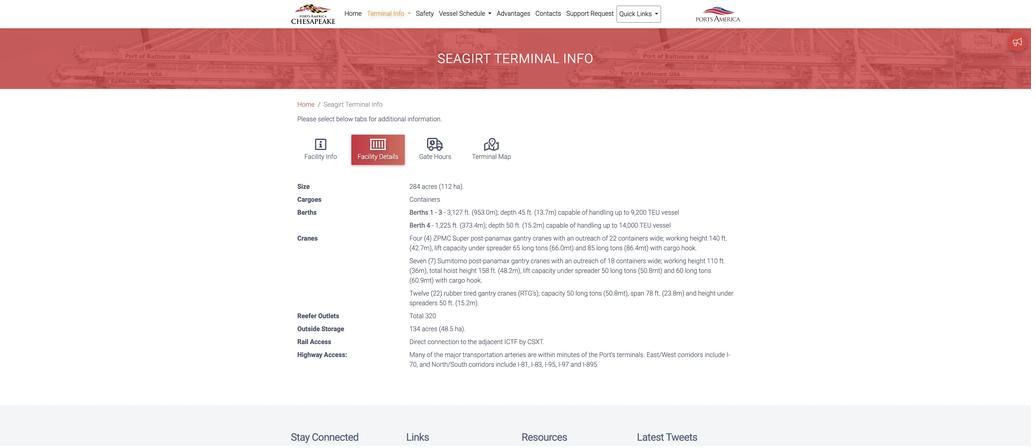 Task type: describe. For each thing, give the bounding box(es) containing it.
284 acres (112 ha).
[[410, 183, 464, 191]]

latest
[[637, 432, 664, 444]]

1 vertical spatial links
[[406, 432, 429, 444]]

reefer
[[298, 313, 317, 320]]

facility for facility details
[[358, 153, 378, 161]]

csxt.
[[528, 338, 545, 346]]

adjacent
[[479, 338, 503, 346]]

with up (66.0mt)
[[554, 235, 566, 242]]

0 vertical spatial corridors
[[678, 351, 703, 359]]

containers inside four (4) zpmc super post-panamax gantry cranes with an outreach of 22 containers wide; working height 140 ft. (42.7m), lift capacity under spreader 65 long tons (66.0mt) and 85 long tons (86.4mt) with cargo hook.
[[619, 235, 648, 242]]

support request
[[567, 10, 614, 17]]

(50.8mt),
[[604, 290, 629, 298]]

highway
[[298, 351, 323, 359]]

65
[[513, 244, 520, 252]]

twelve (22) rubber tired gantry cranes (rtg's); capacity 50 long tons (50.8mt), span 78 ft. (23.8m) and height under spreaders 50 ft. (15.2m).
[[410, 290, 734, 307]]

1 vertical spatial teu
[[640, 222, 652, 229]]

cargo inside four (4) zpmc super post-panamax gantry cranes with an outreach of 22 containers wide; working height 140 ft. (42.7m), lift capacity under spreader 65 long tons (66.0mt) and 85 long tons (86.4mt) with cargo hook.
[[664, 244, 680, 252]]

super
[[453, 235, 469, 242]]

highway access:
[[298, 351, 347, 359]]

1 vertical spatial to
[[612, 222, 618, 229]]

acres for 284
[[422, 183, 438, 191]]

sumitomo
[[438, 257, 467, 265]]

cranes inside four (4) zpmc super post-panamax gantry cranes with an outreach of 22 containers wide; working height 140 ft. (42.7m), lift capacity under spreader 65 long tons (66.0mt) and 85 long tons (86.4mt) with cargo hook.
[[533, 235, 552, 242]]

(rtg's);
[[518, 290, 540, 298]]

long right 60 at right bottom
[[685, 267, 698, 275]]

an inside seven (7) sumitomo post-panamax gantry cranes with an outreach of 18 containers wide; working height 110 ft. (36m), total hoist height 158 ft. (48.2m), lift capacity under spreader 50 long tons (50.8mt) and 60 long tons (60.9mt) with cargo hook.
[[565, 257, 572, 265]]

berths for berths
[[298, 209, 317, 217]]

seven
[[410, 257, 427, 265]]

containers inside seven (7) sumitomo post-panamax gantry cranes with an outreach of 18 containers wide; working height 110 ft. (36m), total hoist height 158 ft. (48.2m), lift capacity under spreader 50 long tons (50.8mt) and 60 long tons (60.9mt) with cargo hook.
[[617, 257, 647, 265]]

gantry inside four (4) zpmc super post-panamax gantry cranes with an outreach of 22 containers wide; working height 140 ft. (42.7m), lift capacity under spreader 65 long tons (66.0mt) and 85 long tons (86.4mt) with cargo hook.
[[513, 235, 531, 242]]

facility info
[[305, 153, 337, 161]]

14,000
[[619, 222, 639, 229]]

rail access
[[298, 338, 331, 346]]

0 vertical spatial handling
[[590, 209, 614, 217]]

134 acres (48.5 ha).
[[410, 325, 466, 333]]

1 vertical spatial depth
[[489, 222, 505, 229]]

(22)
[[431, 290, 442, 298]]

gate hours
[[419, 153, 452, 161]]

terminal map
[[472, 153, 511, 161]]

0 vertical spatial seagirt terminal info
[[438, 51, 594, 67]]

north/south
[[432, 361, 467, 369]]

1 horizontal spatial seagirt
[[438, 51, 491, 67]]

under inside seven (7) sumitomo post-panamax gantry cranes with an outreach of 18 containers wide; working height 110 ft. (36m), total hoist height 158 ft. (48.2m), lift capacity under spreader 50 long tons (50.8mt) and 60 long tons (60.9mt) with cargo hook.
[[557, 267, 574, 275]]

tabs
[[355, 116, 367, 123]]

with down "total"
[[436, 277, 448, 285]]

access
[[310, 338, 331, 346]]

post- inside seven (7) sumitomo post-panamax gantry cranes with an outreach of 18 containers wide; working height 110 ft. (36m), total hoist height 158 ft. (48.2m), lift capacity under spreader 50 long tons (50.8mt) and 60 long tons (60.9mt) with cargo hook.
[[469, 257, 483, 265]]

total
[[410, 313, 424, 320]]

direct connection to the adjacent ictf by csxt.
[[410, 338, 545, 346]]

1,225
[[435, 222, 451, 229]]

cargoes
[[298, 196, 322, 204]]

gantry inside seven (7) sumitomo post-panamax gantry cranes with an outreach of 18 containers wide; working height 110 ft. (36m), total hoist height 158 ft. (48.2m), lift capacity under spreader 50 long tons (50.8mt) and 60 long tons (60.9mt) with cargo hook.
[[511, 257, 529, 265]]

within
[[538, 351, 555, 359]]

panamax inside seven (7) sumitomo post-panamax gantry cranes with an outreach of 18 containers wide; working height 110 ft. (36m), total hoist height 158 ft. (48.2m), lift capacity under spreader 50 long tons (50.8mt) and 60 long tons (60.9mt) with cargo hook.
[[483, 257, 510, 265]]

0 vertical spatial depth
[[501, 209, 517, 217]]

tons down 110
[[699, 267, 712, 275]]

berth
[[410, 222, 425, 229]]

outreach inside seven (7) sumitomo post-panamax gantry cranes with an outreach of 18 containers wide; working height 110 ft. (36m), total hoist height 158 ft. (48.2m), lift capacity under spreader 50 long tons (50.8mt) and 60 long tons (60.9mt) with cargo hook.
[[574, 257, 599, 265]]

hook. inside four (4) zpmc super post-panamax gantry cranes with an outreach of 22 containers wide; working height 140 ft. (42.7m), lift capacity under spreader 65 long tons (66.0mt) and 85 long tons (86.4mt) with cargo hook.
[[682, 244, 697, 252]]

quick
[[620, 10, 636, 18]]

request
[[591, 10, 614, 17]]

gate
[[419, 153, 433, 161]]

0 vertical spatial up
[[615, 209, 623, 217]]

ha). for 284 acres (112 ha).
[[454, 183, 464, 191]]

under inside twelve (22) rubber tired gantry cranes (rtg's); capacity 50 long tons (50.8mt), span 78 ft. (23.8m) and height under spreaders 50 ft. (15.2m).
[[718, 290, 734, 298]]

110
[[707, 257, 718, 265]]

acres for 134
[[422, 325, 438, 333]]

gate hours link
[[413, 135, 458, 165]]

contacts
[[536, 10, 561, 17]]

0 vertical spatial vessel
[[662, 209, 680, 217]]

(48.5
[[439, 325, 454, 333]]

cargo inside seven (7) sumitomo post-panamax gantry cranes with an outreach of 18 containers wide; working height 110 ft. (36m), total hoist height 158 ft. (48.2m), lift capacity under spreader 50 long tons (50.8mt) and 60 long tons (60.9mt) with cargo hook.
[[449, 277, 465, 285]]

containers
[[410, 196, 440, 204]]

facility for facility info
[[305, 153, 324, 161]]

safety
[[416, 10, 434, 17]]

(7)
[[428, 257, 436, 265]]

information.
[[408, 116, 442, 123]]

320
[[425, 313, 436, 320]]

links inside "link"
[[637, 10, 652, 18]]

please select below tabs for additional information.
[[298, 116, 442, 123]]

capacity inside seven (7) sumitomo post-panamax gantry cranes with an outreach of 18 containers wide; working height 110 ft. (36m), total hoist height 158 ft. (48.2m), lift capacity under spreader 50 long tons (50.8mt) and 60 long tons (60.9mt) with cargo hook.
[[532, 267, 556, 275]]

cranes inside twelve (22) rubber tired gantry cranes (rtg's); capacity 50 long tons (50.8mt), span 78 ft. (23.8m) and height under spreaders 50 ft. (15.2m).
[[498, 290, 517, 298]]

spreader inside four (4) zpmc super post-panamax gantry cranes with an outreach of 22 containers wide; working height 140 ft. (42.7m), lift capacity under spreader 65 long tons (66.0mt) and 85 long tons (86.4mt) with cargo hook.
[[487, 244, 512, 252]]

and right 70,
[[420, 361, 430, 369]]

tons left (66.0mt)
[[536, 244, 548, 252]]

many of the major transportation arteries are within minutes of the port's terminals. east/west corridors include i- 70, and north/south corridors include i-81, i-83, i-95, i-97 and i-895.​
[[410, 351, 731, 369]]

four
[[410, 235, 423, 242]]

facility details link
[[351, 135, 405, 165]]

details
[[379, 153, 399, 161]]

1 vertical spatial seagirt
[[324, 101, 344, 109]]

lift inside seven (7) sumitomo post-panamax gantry cranes with an outreach of 18 containers wide; working height 110 ft. (36m), total hoist height 158 ft. (48.2m), lift capacity under spreader 50 long tons (50.8mt) and 60 long tons (60.9mt) with cargo hook.
[[523, 267, 530, 275]]

(23.8m)
[[662, 290, 685, 298]]

reefer outlets
[[298, 313, 339, 320]]

with right (86.4mt)
[[650, 244, 662, 252]]

working inside four (4) zpmc super post-panamax gantry cranes with an outreach of 22 containers wide; working height 140 ft. (42.7m), lift capacity under spreader 65 long tons (66.0mt) and 85 long tons (86.4mt) with cargo hook.
[[666, 235, 689, 242]]

rubber
[[444, 290, 462, 298]]

9,200
[[631, 209, 647, 217]]

rail
[[298, 338, 309, 346]]

ft. inside four (4) zpmc super post-panamax gantry cranes with an outreach of 22 containers wide; working height 140 ft. (42.7m), lift capacity under spreader 65 long tons (66.0mt) and 85 long tons (86.4mt) with cargo hook.
[[722, 235, 728, 242]]

tired
[[464, 290, 477, 298]]

(60.9mt)
[[410, 277, 434, 285]]

gantry inside twelve (22) rubber tired gantry cranes (rtg's); capacity 50 long tons (50.8mt), span 78 ft. (23.8m) and height under spreaders 50 ft. (15.2m).
[[478, 290, 496, 298]]

twelve
[[410, 290, 430, 298]]

45
[[518, 209, 526, 217]]

terminal info link
[[365, 6, 414, 22]]

capacity inside four (4) zpmc super post-panamax gantry cranes with an outreach of 22 containers wide; working height 140 ft. (42.7m), lift capacity under spreader 65 long tons (66.0mt) and 85 long tons (86.4mt) with cargo hook.
[[443, 244, 467, 252]]

facility info link
[[298, 135, 344, 165]]

hoist
[[444, 267, 458, 275]]

support request link
[[564, 6, 617, 22]]

(112
[[439, 183, 452, 191]]

0 vertical spatial capable
[[558, 209, 581, 217]]

port's
[[600, 351, 616, 359]]

1 vertical spatial include
[[496, 361, 516, 369]]

an inside four (4) zpmc super post-panamax gantry cranes with an outreach of 22 containers wide; working height 140 ft. (42.7m), lift capacity under spreader 65 long tons (66.0mt) and 85 long tons (86.4mt) with cargo hook.
[[567, 235, 574, 242]]

resources
[[522, 432, 568, 444]]

please
[[298, 116, 316, 123]]

select
[[318, 116, 335, 123]]

ictf
[[505, 338, 518, 346]]

height inside twelve (22) rubber tired gantry cranes (rtg's); capacity 50 long tons (50.8mt), span 78 ft. (23.8m) and height under spreaders 50 ft. (15.2m).
[[698, 290, 716, 298]]

seven (7) sumitomo post-panamax gantry cranes with an outreach of 18 containers wide; working height 110 ft. (36m), total hoist height 158 ft. (48.2m), lift capacity under spreader 50 long tons (50.8mt) and 60 long tons (60.9mt) with cargo hook.
[[410, 257, 726, 285]]

zpmc
[[434, 235, 451, 242]]

3,127
[[447, 209, 463, 217]]

four (4) zpmc super post-panamax gantry cranes with an outreach of 22 containers wide; working height 140 ft. (42.7m), lift capacity under spreader 65 long tons (66.0mt) and 85 long tons (86.4mt) with cargo hook.
[[410, 235, 728, 252]]

terminals.
[[617, 351, 645, 359]]

height left 110
[[688, 257, 706, 265]]

spreaders
[[410, 300, 438, 307]]

berths 1 - 3 - 3,127 ft. (953.0m); depth 45 ft. (13.7m) capable of handling up to 9,200 teu vessel
[[410, 209, 680, 217]]

support
[[567, 10, 589, 17]]

895.​
[[587, 361, 599, 369]]

2 horizontal spatial -
[[444, 209, 446, 217]]

and right 97
[[571, 361, 582, 369]]

0 horizontal spatial home link
[[298, 101, 315, 109]]

0 horizontal spatial the
[[434, 351, 443, 359]]

direct
[[410, 338, 426, 346]]

tons down 22
[[611, 244, 623, 252]]

capacity inside twelve (22) rubber tired gantry cranes (rtg's); capacity 50 long tons (50.8mt), span 78 ft. (23.8m) and height under spreaders 50 ft. (15.2m).
[[542, 290, 565, 298]]



Task type: vqa. For each thing, say whether or not it's contained in the screenshot.
be
no



Task type: locate. For each thing, give the bounding box(es) containing it.
height left 158
[[459, 267, 477, 275]]

teu down 9,200
[[640, 222, 652, 229]]

of inside four (4) zpmc super post-panamax gantry cranes with an outreach of 22 containers wide; working height 140 ft. (42.7m), lift capacity under spreader 65 long tons (66.0mt) and 85 long tons (86.4mt) with cargo hook.
[[602, 235, 608, 242]]

(42.7m),
[[410, 244, 433, 252]]

terminal map link
[[466, 135, 518, 165]]

50 down 18 at right bottom
[[602, 267, 609, 275]]

97
[[562, 361, 569, 369]]

1 vertical spatial capable
[[546, 222, 569, 229]]

1 vertical spatial acres
[[422, 325, 438, 333]]

50 left (15.2m)
[[506, 222, 514, 229]]

81,
[[521, 361, 530, 369]]

total 320
[[410, 313, 436, 320]]

1 horizontal spatial up
[[615, 209, 623, 217]]

2 acres from the top
[[422, 325, 438, 333]]

and inside twelve (22) rubber tired gantry cranes (rtg's); capacity 50 long tons (50.8mt), span 78 ft. (23.8m) and height under spreaders 50 ft. (15.2m).
[[686, 290, 697, 298]]

0 vertical spatial teu
[[648, 209, 660, 217]]

1 vertical spatial lift
[[523, 267, 530, 275]]

1 horizontal spatial cargo
[[664, 244, 680, 252]]

containers up (86.4mt)
[[619, 235, 648, 242]]

1 horizontal spatial home
[[345, 10, 362, 17]]

safety link
[[414, 6, 437, 22]]

1 vertical spatial an
[[565, 257, 572, 265]]

ft. down rubber
[[448, 300, 454, 307]]

under down super on the bottom
[[469, 244, 485, 252]]

1 vertical spatial vessel
[[653, 222, 671, 229]]

hook. inside seven (7) sumitomo post-panamax gantry cranes with an outreach of 18 containers wide; working height 110 ft. (36m), total hoist height 158 ft. (48.2m), lift capacity under spreader 50 long tons (50.8mt) and 60 long tons (60.9mt) with cargo hook.
[[467, 277, 482, 285]]

advantages
[[497, 10, 531, 17]]

post- down (373.4m);
[[471, 235, 485, 242]]

0 horizontal spatial up
[[603, 222, 611, 229]]

0 vertical spatial capacity
[[443, 244, 467, 252]]

capacity down super on the bottom
[[443, 244, 467, 252]]

1 vertical spatial up
[[603, 222, 611, 229]]

0 horizontal spatial to
[[461, 338, 467, 346]]

span
[[631, 290, 645, 298]]

connected
[[312, 432, 359, 444]]

cranes inside seven (7) sumitomo post-panamax gantry cranes with an outreach of 18 containers wide; working height 110 ft. (36m), total hoist height 158 ft. (48.2m), lift capacity under spreader 50 long tons (50.8mt) and 60 long tons (60.9mt) with cargo hook.
[[531, 257, 550, 265]]

2 vertical spatial capacity
[[542, 290, 565, 298]]

vessel right 9,200
[[662, 209, 680, 217]]

by
[[520, 338, 526, 346]]

acres
[[422, 183, 438, 191], [422, 325, 438, 333]]

(953.0m);
[[472, 209, 499, 217]]

0 horizontal spatial links
[[406, 432, 429, 444]]

links
[[637, 10, 652, 18], [406, 432, 429, 444]]

to
[[624, 209, 630, 217], [612, 222, 618, 229], [461, 338, 467, 346]]

capable down the (13.7m)
[[546, 222, 569, 229]]

1 vertical spatial capacity
[[532, 267, 556, 275]]

the up transportation
[[468, 338, 477, 346]]

i-
[[727, 351, 731, 359], [518, 361, 521, 369], [531, 361, 535, 369], [545, 361, 549, 369], [559, 361, 562, 369], [583, 361, 587, 369]]

outreach up 85
[[576, 235, 601, 242]]

major
[[445, 351, 461, 359]]

tab list containing facility info
[[294, 131, 741, 169]]

below
[[336, 116, 353, 123]]

corridors right east/west
[[678, 351, 703, 359]]

0 horizontal spatial under
[[469, 244, 485, 252]]

long
[[522, 244, 534, 252], [597, 244, 609, 252], [611, 267, 623, 275], [685, 267, 698, 275], [576, 290, 588, 298]]

of inside seven (7) sumitomo post-panamax gantry cranes with an outreach of 18 containers wide; working height 110 ft. (36m), total hoist height 158 ft. (48.2m), lift capacity under spreader 50 long tons (50.8mt) and 60 long tons (60.9mt) with cargo hook.
[[600, 257, 606, 265]]

1 vertical spatial seagirt terminal info
[[324, 101, 383, 109]]

- left 3
[[435, 209, 437, 217]]

cargo up 60 at right bottom
[[664, 244, 680, 252]]

access:
[[324, 351, 347, 359]]

panamax down (373.4m);
[[485, 235, 512, 242]]

home
[[345, 10, 362, 17], [298, 101, 315, 109]]

0 vertical spatial ha).
[[454, 183, 464, 191]]

size
[[298, 183, 310, 191]]

to left 9,200
[[624, 209, 630, 217]]

ft. right 3,127
[[465, 209, 470, 217]]

vessel right the 14,000 at right
[[653, 222, 671, 229]]

outside storage
[[298, 325, 344, 333]]

0 vertical spatial home link
[[342, 6, 365, 22]]

home link left terminal info
[[342, 6, 365, 22]]

(36m),
[[410, 267, 428, 275]]

home for topmost home link
[[345, 10, 362, 17]]

2 vertical spatial gantry
[[478, 290, 496, 298]]

1 vertical spatial containers
[[617, 257, 647, 265]]

50 down seven (7) sumitomo post-panamax gantry cranes with an outreach of 18 containers wide; working height 110 ft. (36m), total hoist height 158 ft. (48.2m), lift capacity under spreader 50 long tons (50.8mt) and 60 long tons (60.9mt) with cargo hook.
[[567, 290, 574, 298]]

cranes down the berth 4 - 1,225 ft. (373.4m); depth 50 ft. (15.2m) capable of handling up to 14,000 teu vessel
[[533, 235, 552, 242]]

are
[[528, 351, 537, 359]]

lift inside four (4) zpmc super post-panamax gantry cranes with an outreach of 22 containers wide; working height 140 ft. (42.7m), lift capacity under spreader 65 long tons (66.0mt) and 85 long tons (86.4mt) with cargo hook.
[[435, 244, 442, 252]]

berths for berths 1 - 3 - 3,127 ft. (953.0m); depth 45 ft. (13.7m) capable of handling up to 9,200 teu vessel
[[410, 209, 429, 217]]

and inside seven (7) sumitomo post-panamax gantry cranes with an outreach of 18 containers wide; working height 110 ft. (36m), total hoist height 158 ft. (48.2m), lift capacity under spreader 50 long tons (50.8mt) and 60 long tons (60.9mt) with cargo hook.
[[664, 267, 675, 275]]

2 horizontal spatial the
[[589, 351, 598, 359]]

acres up containers
[[422, 183, 438, 191]]

1 horizontal spatial corridors
[[678, 351, 703, 359]]

outlets
[[318, 313, 339, 320]]

capable right the (13.7m)
[[558, 209, 581, 217]]

spreader down 85
[[575, 267, 600, 275]]

working
[[666, 235, 689, 242], [664, 257, 687, 265]]

facility up size
[[305, 153, 324, 161]]

cargo down 'hoist'
[[449, 277, 465, 285]]

outreach inside four (4) zpmc super post-panamax gantry cranes with an outreach of 22 containers wide; working height 140 ft. (42.7m), lift capacity under spreader 65 long tons (66.0mt) and 85 long tons (86.4mt) with cargo hook.
[[576, 235, 601, 242]]

acres down 320 on the bottom of page
[[422, 325, 438, 333]]

and right the (23.8m)
[[686, 290, 697, 298]]

1 horizontal spatial -
[[435, 209, 437, 217]]

under inside four (4) zpmc super post-panamax gantry cranes with an outreach of 22 containers wide; working height 140 ft. (42.7m), lift capacity under spreader 65 long tons (66.0mt) and 85 long tons (86.4mt) with cargo hook.
[[469, 244, 485, 252]]

corridors
[[678, 351, 703, 359], [469, 361, 494, 369]]

tons
[[536, 244, 548, 252], [611, 244, 623, 252], [624, 267, 637, 275], [699, 267, 712, 275], [590, 290, 602, 298]]

0 horizontal spatial seagirt terminal info
[[324, 101, 383, 109]]

2 horizontal spatial to
[[624, 209, 630, 217]]

tons left (50.8mt),
[[590, 290, 602, 298]]

0 horizontal spatial corridors
[[469, 361, 494, 369]]

cranes left the (rtg's);
[[498, 290, 517, 298]]

- for 3
[[435, 209, 437, 217]]

terminal info
[[367, 10, 406, 17]]

home up please
[[298, 101, 315, 109]]

containers
[[619, 235, 648, 242], [617, 257, 647, 265]]

0 vertical spatial home
[[345, 10, 362, 17]]

wide; inside four (4) zpmc super post-panamax gantry cranes with an outreach of 22 containers wide; working height 140 ft. (42.7m), lift capacity under spreader 65 long tons (66.0mt) and 85 long tons (86.4mt) with cargo hook.
[[650, 235, 665, 242]]

- right 4
[[432, 222, 434, 229]]

contacts link
[[533, 6, 564, 22]]

0 horizontal spatial berths
[[298, 209, 317, 217]]

the down connection
[[434, 351, 443, 359]]

and left 85
[[576, 244, 586, 252]]

long down 18 at right bottom
[[611, 267, 623, 275]]

0 horizontal spatial seagirt
[[324, 101, 344, 109]]

gantry up the 65
[[513, 235, 531, 242]]

1 acres from the top
[[422, 183, 438, 191]]

and left 60 at right bottom
[[664, 267, 675, 275]]

(4)
[[424, 235, 432, 242]]

0 vertical spatial seagirt
[[438, 51, 491, 67]]

vessel
[[439, 10, 458, 17]]

the up 895.​
[[589, 351, 598, 359]]

0 vertical spatial spreader
[[487, 244, 512, 252]]

(15.2m).
[[456, 300, 479, 307]]

under down 110
[[718, 290, 734, 298]]

to up major
[[461, 338, 467, 346]]

ha). right the (112
[[454, 183, 464, 191]]

tab list
[[294, 131, 741, 169]]

1 vertical spatial panamax
[[483, 257, 510, 265]]

284
[[410, 183, 420, 191]]

hours
[[434, 153, 452, 161]]

22
[[610, 235, 617, 242]]

handling up 22
[[590, 209, 614, 217]]

height down 110
[[698, 290, 716, 298]]

hook.
[[682, 244, 697, 252], [467, 277, 482, 285]]

2 berths from the left
[[410, 209, 429, 217]]

1 vertical spatial under
[[557, 267, 574, 275]]

1 vertical spatial cranes
[[531, 257, 550, 265]]

gantry
[[513, 235, 531, 242], [511, 257, 529, 265], [478, 290, 496, 298]]

0 horizontal spatial include
[[496, 361, 516, 369]]

outreach
[[576, 235, 601, 242], [574, 257, 599, 265]]

tons inside twelve (22) rubber tired gantry cranes (rtg's); capacity 50 long tons (50.8mt), span 78 ft. (23.8m) and height under spreaders 50 ft. (15.2m).
[[590, 290, 602, 298]]

tweets
[[666, 432, 698, 444]]

corridors down transportation
[[469, 361, 494, 369]]

0 vertical spatial lift
[[435, 244, 442, 252]]

to up 22
[[612, 222, 618, 229]]

1 vertical spatial wide;
[[648, 257, 663, 265]]

0 vertical spatial cargo
[[664, 244, 680, 252]]

0 vertical spatial links
[[637, 10, 652, 18]]

1 vertical spatial outreach
[[574, 257, 599, 265]]

cranes
[[298, 235, 318, 242]]

0 vertical spatial panamax
[[485, 235, 512, 242]]

1 horizontal spatial under
[[557, 267, 574, 275]]

ft. right 78 at the right bottom of page
[[655, 290, 661, 298]]

0 vertical spatial hook.
[[682, 244, 697, 252]]

long right the 65
[[522, 244, 534, 252]]

0 horizontal spatial facility
[[305, 153, 324, 161]]

1 berths from the left
[[298, 209, 317, 217]]

quick links
[[620, 10, 654, 18]]

0 vertical spatial post-
[[471, 235, 485, 242]]

1 vertical spatial ha).
[[455, 325, 466, 333]]

capacity up the (rtg's);
[[532, 267, 556, 275]]

0 vertical spatial include
[[705, 351, 725, 359]]

ft. right 110
[[720, 257, 726, 265]]

1 horizontal spatial lift
[[523, 267, 530, 275]]

hook. up 60 at right bottom
[[682, 244, 697, 252]]

and
[[576, 244, 586, 252], [664, 267, 675, 275], [686, 290, 697, 298], [420, 361, 430, 369], [571, 361, 582, 369]]

ha). right "(48.5"
[[455, 325, 466, 333]]

0 horizontal spatial home
[[298, 101, 315, 109]]

include
[[705, 351, 725, 359], [496, 361, 516, 369]]

0 vertical spatial working
[[666, 235, 689, 242]]

0 horizontal spatial -
[[432, 222, 434, 229]]

minutes
[[557, 351, 580, 359]]

2 horizontal spatial under
[[718, 290, 734, 298]]

(15.2m)
[[523, 222, 545, 229]]

2 vertical spatial cranes
[[498, 290, 517, 298]]

0 vertical spatial wide;
[[650, 235, 665, 242]]

1 horizontal spatial to
[[612, 222, 618, 229]]

0 vertical spatial to
[[624, 209, 630, 217]]

wide; inside seven (7) sumitomo post-panamax gantry cranes with an outreach of 18 containers wide; working height 110 ft. (36m), total hoist height 158 ft. (48.2m), lift capacity under spreader 50 long tons (50.8mt) and 60 long tons (60.9mt) with cargo hook.
[[648, 257, 663, 265]]

depth left 45
[[501, 209, 517, 217]]

berths
[[298, 209, 317, 217], [410, 209, 429, 217]]

- for 1,225
[[432, 222, 434, 229]]

1 horizontal spatial berths
[[410, 209, 429, 217]]

schedule
[[459, 10, 485, 17]]

cargo
[[664, 244, 680, 252], [449, 277, 465, 285]]

1 horizontal spatial the
[[468, 338, 477, 346]]

1 vertical spatial corridors
[[469, 361, 494, 369]]

home left terminal info
[[345, 10, 362, 17]]

post- inside four (4) zpmc super post-panamax gantry cranes with an outreach of 22 containers wide; working height 140 ft. (42.7m), lift capacity under spreader 65 long tons (66.0mt) and 85 long tons (86.4mt) with cargo hook.
[[471, 235, 485, 242]]

1 horizontal spatial links
[[637, 10, 652, 18]]

quick links link
[[617, 6, 662, 23]]

connection
[[428, 338, 459, 346]]

panamax inside four (4) zpmc super post-panamax gantry cranes with an outreach of 22 containers wide; working height 140 ft. (42.7m), lift capacity under spreader 65 long tons (66.0mt) and 85 long tons (86.4mt) with cargo hook.
[[485, 235, 512, 242]]

0 vertical spatial cranes
[[533, 235, 552, 242]]

panamax up 158
[[483, 257, 510, 265]]

an up (66.0mt)
[[567, 235, 574, 242]]

panamax
[[485, 235, 512, 242], [483, 257, 510, 265]]

terminal
[[367, 10, 392, 17], [495, 51, 560, 67], [345, 101, 370, 109], [472, 153, 497, 161]]

ft. right 1,225
[[453, 222, 458, 229]]

berths down cargoes
[[298, 209, 317, 217]]

hook. down 158
[[467, 277, 482, 285]]

2 vertical spatial to
[[461, 338, 467, 346]]

0 vertical spatial outreach
[[576, 235, 601, 242]]

1 vertical spatial spreader
[[575, 267, 600, 275]]

under down (66.0mt)
[[557, 267, 574, 275]]

capacity right the (rtg's);
[[542, 290, 565, 298]]

an down (66.0mt)
[[565, 257, 572, 265]]

tons left (50.8mt)
[[624, 267, 637, 275]]

spreader left the 65
[[487, 244, 512, 252]]

2 vertical spatial under
[[718, 290, 734, 298]]

home for leftmost home link
[[298, 101, 315, 109]]

containers down (86.4mt)
[[617, 257, 647, 265]]

up up 22
[[603, 222, 611, 229]]

0 horizontal spatial cargo
[[449, 277, 465, 285]]

lift down the zpmc
[[435, 244, 442, 252]]

1 horizontal spatial home link
[[342, 6, 365, 22]]

gantry right the "tired"
[[478, 290, 496, 298]]

1 horizontal spatial facility
[[358, 153, 378, 161]]

east/west
[[647, 351, 676, 359]]

berths left 1
[[410, 209, 429, 217]]

1 horizontal spatial seagirt terminal info
[[438, 51, 594, 67]]

60
[[677, 267, 684, 275]]

1 vertical spatial working
[[664, 257, 687, 265]]

2 facility from the left
[[358, 153, 378, 161]]

handling up 85
[[578, 222, 602, 229]]

0 vertical spatial gantry
[[513, 235, 531, 242]]

spreader
[[487, 244, 512, 252], [575, 267, 600, 275]]

1 facility from the left
[[305, 153, 324, 161]]

1 horizontal spatial hook.
[[682, 244, 697, 252]]

total
[[430, 267, 442, 275]]

seagirt terminal info
[[438, 51, 594, 67], [324, 101, 383, 109]]

of
[[582, 209, 588, 217], [570, 222, 576, 229], [602, 235, 608, 242], [600, 257, 606, 265], [427, 351, 433, 359], [582, 351, 587, 359]]

ft. right 158
[[491, 267, 497, 275]]

cranes down (66.0mt)
[[531, 257, 550, 265]]

134
[[410, 325, 420, 333]]

0 horizontal spatial spreader
[[487, 244, 512, 252]]

1 horizontal spatial include
[[705, 351, 725, 359]]

1 vertical spatial home link
[[298, 101, 315, 109]]

85
[[588, 244, 595, 252]]

long right 85
[[597, 244, 609, 252]]

gantry down the 65
[[511, 257, 529, 265]]

- right 3
[[444, 209, 446, 217]]

0 vertical spatial containers
[[619, 235, 648, 242]]

outreach down 85
[[574, 257, 599, 265]]

long down seven (7) sumitomo post-panamax gantry cranes with an outreach of 18 containers wide; working height 110 ft. (36m), total hoist height 158 ft. (48.2m), lift capacity under spreader 50 long tons (50.8mt) and 60 long tons (60.9mt) with cargo hook.
[[576, 290, 588, 298]]

an
[[567, 235, 574, 242], [565, 257, 572, 265]]

50 inside seven (7) sumitomo post-panamax gantry cranes with an outreach of 18 containers wide; working height 110 ft. (36m), total hoist height 158 ft. (48.2m), lift capacity under spreader 50 long tons (50.8mt) and 60 long tons (60.9mt) with cargo hook.
[[602, 267, 609, 275]]

ha). for 134 acres (48.5 ha).
[[455, 325, 466, 333]]

spreader inside seven (7) sumitomo post-panamax gantry cranes with an outreach of 18 containers wide; working height 110 ft. (36m), total hoist height 158 ft. (48.2m), lift capacity under spreader 50 long tons (50.8mt) and 60 long tons (60.9mt) with cargo hook.
[[575, 267, 600, 275]]

arteries
[[505, 351, 526, 359]]

70,
[[410, 361, 418, 369]]

50 down (22)
[[440, 300, 447, 307]]

height inside four (4) zpmc super post-panamax gantry cranes with an outreach of 22 containers wide; working height 140 ft. (42.7m), lift capacity under spreader 65 long tons (66.0mt) and 85 long tons (86.4mt) with cargo hook.
[[690, 235, 708, 242]]

storage
[[322, 325, 344, 333]]

(66.0mt)
[[550, 244, 574, 252]]

height left the 140
[[690, 235, 708, 242]]

0 vertical spatial an
[[567, 235, 574, 242]]

home link up please
[[298, 101, 315, 109]]

83,
[[535, 361, 543, 369]]

0 horizontal spatial lift
[[435, 244, 442, 252]]

1 vertical spatial handling
[[578, 222, 602, 229]]

0 vertical spatial acres
[[422, 183, 438, 191]]

ft. down 45
[[515, 222, 521, 229]]

many
[[410, 351, 425, 359]]

facility left details
[[358, 153, 378, 161]]

lift right (48.2m), on the bottom
[[523, 267, 530, 275]]

depth down the '(953.0m);'
[[489, 222, 505, 229]]

0 vertical spatial under
[[469, 244, 485, 252]]

post- up 158
[[469, 257, 483, 265]]

(13.7m)
[[535, 209, 557, 217]]

teu right 9,200
[[648, 209, 660, 217]]

wide;
[[650, 235, 665, 242], [648, 257, 663, 265]]

ft. right the 140
[[722, 235, 728, 242]]

facility details
[[358, 153, 399, 161]]

0 horizontal spatial hook.
[[467, 277, 482, 285]]

with down (66.0mt)
[[552, 257, 564, 265]]

1 vertical spatial cargo
[[449, 277, 465, 285]]

1 horizontal spatial spreader
[[575, 267, 600, 275]]

depth
[[501, 209, 517, 217], [489, 222, 505, 229]]

ft. right 45
[[527, 209, 533, 217]]

long inside twelve (22) rubber tired gantry cranes (rtg's); capacity 50 long tons (50.8mt), span 78 ft. (23.8m) and height under spreaders 50 ft. (15.2m).
[[576, 290, 588, 298]]

working inside seven (7) sumitomo post-panamax gantry cranes with an outreach of 18 containers wide; working height 110 ft. (36m), total hoist height 158 ft. (48.2m), lift capacity under spreader 50 long tons (50.8mt) and 60 long tons (60.9mt) with cargo hook.
[[664, 257, 687, 265]]

and inside four (4) zpmc super post-panamax gantry cranes with an outreach of 22 containers wide; working height 140 ft. (42.7m), lift capacity under spreader 65 long tons (66.0mt) and 85 long tons (86.4mt) with cargo hook.
[[576, 244, 586, 252]]

4
[[427, 222, 430, 229]]

18
[[608, 257, 615, 265]]

additional
[[378, 116, 406, 123]]

up up the 14,000 at right
[[615, 209, 623, 217]]



